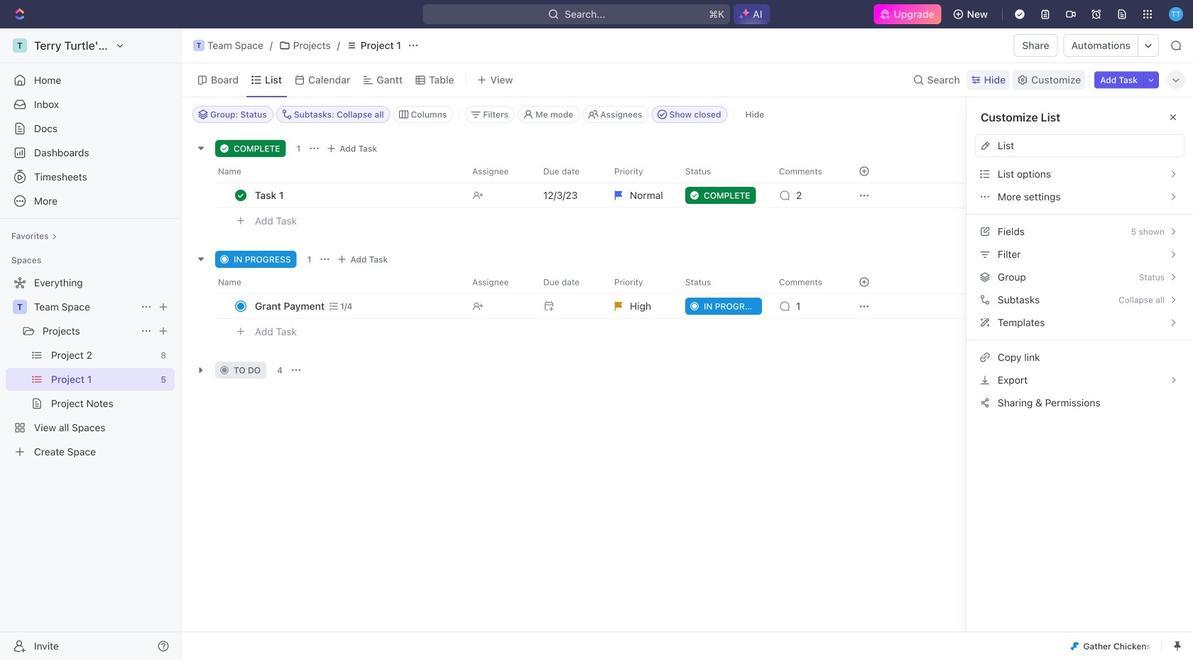 Task type: locate. For each thing, give the bounding box(es) containing it.
terry turtle's workspace, , element
[[13, 38, 27, 53]]

0 vertical spatial team space, , element
[[193, 40, 205, 51]]

drumstick bite image
[[1071, 642, 1080, 650]]

1 vertical spatial team space, , element
[[13, 300, 27, 314]]

team space, , element inside sidebar navigation
[[13, 300, 27, 314]]

0 horizontal spatial team space, , element
[[13, 300, 27, 314]]

tree
[[6, 271, 175, 463]]

team space, , element
[[193, 40, 205, 51], [13, 300, 27, 314]]

1 horizontal spatial team space, , element
[[193, 40, 205, 51]]



Task type: describe. For each thing, give the bounding box(es) containing it.
Search tasks... text field
[[1043, 104, 1185, 125]]

sidebar navigation
[[0, 28, 184, 660]]

tree inside sidebar navigation
[[6, 271, 175, 463]]



Task type: vqa. For each thing, say whether or not it's contained in the screenshot.
Dropbox within Private Universal Search Search Dropbox directly in ClickUp
no



